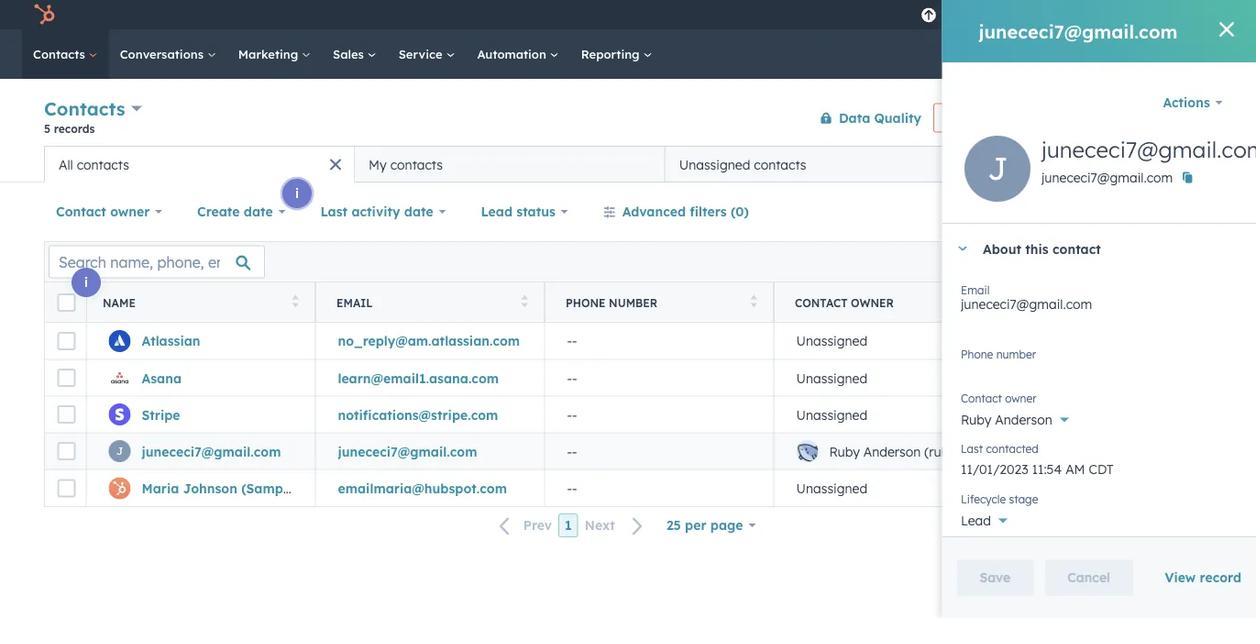 Task type: vqa. For each thing, say whether or not it's contained in the screenshot.
General link
no



Task type: locate. For each thing, give the bounding box(es) containing it.
owner
[[110, 204, 150, 220], [851, 296, 894, 310], [1005, 391, 1037, 405]]

all contacts
[[59, 156, 129, 172]]

create for create date
[[197, 204, 240, 220]]

2 vertical spatial contact
[[961, 391, 1002, 405]]

0 horizontal spatial date
[[244, 204, 273, 220]]

3 contacts from the left
[[754, 156, 807, 172]]

2 vertical spatial owner
[[1005, 391, 1037, 405]]

unassigned contacts button
[[665, 146, 976, 183]]

1 contacts from the left
[[77, 156, 129, 172]]

1 vertical spatial create
[[197, 204, 240, 220]]

unassigned for no_reply@am.atlassian.com
[[797, 333, 868, 349]]

1 horizontal spatial all
[[1145, 156, 1161, 172]]

2 press to sort. image from the left
[[522, 295, 528, 308]]

junececi7@gmail.com
[[979, 20, 1178, 43], [1042, 136, 1257, 163], [1042, 170, 1173, 186], [961, 296, 1092, 312], [142, 443, 281, 459], [338, 443, 477, 459]]

0 horizontal spatial lead
[[481, 204, 513, 220]]

activity
[[352, 204, 400, 220]]

1
[[565, 517, 572, 533]]

email up no_reply@am.atlassian.com
[[337, 296, 373, 310]]

1 vertical spatial contact owner
[[795, 296, 894, 310]]

1 horizontal spatial i
[[295, 185, 299, 201]]

2 horizontal spatial contacts
[[754, 156, 807, 172]]

create down all contacts button
[[197, 204, 240, 220]]

marketplaces button
[[979, 0, 1018, 29]]

(0)
[[731, 204, 749, 220]]

1 horizontal spatial create
[[1120, 111, 1155, 125]]

2 vertical spatial contact owner
[[961, 391, 1037, 405]]

-- button
[[545, 323, 774, 360], [545, 360, 774, 396], [545, 396, 774, 433], [545, 433, 774, 470], [545, 470, 774, 506]]

25
[[667, 517, 681, 533]]

--
[[567, 333, 577, 349], [1026, 333, 1036, 349], [567, 370, 577, 386], [567, 407, 577, 423], [1026, 407, 1036, 423], [567, 443, 577, 459], [1026, 443, 1036, 459], [567, 480, 577, 496], [1026, 480, 1036, 496]]

2 junececi7@gmail.com link from the left
[[338, 443, 477, 459]]

0 horizontal spatial contact owner
[[56, 204, 150, 220]]

(sample
[[241, 480, 294, 496]]

unassigned contacts
[[679, 156, 807, 172]]

1 vertical spatial owner
[[851, 296, 894, 310]]

unassigned button for notifications@stripe.com
[[774, 396, 1004, 433]]

1 horizontal spatial date
[[404, 204, 434, 220]]

create up all views
[[1120, 111, 1155, 125]]

1 unassigned button from the top
[[774, 323, 1004, 360]]

reporting
[[581, 46, 643, 61]]

anderson inside button
[[864, 443, 921, 459]]

0 horizontal spatial phone
[[566, 296, 606, 310]]

junececi7@gmail.com button
[[316, 433, 545, 470]]

1 horizontal spatial ruby
[[961, 412, 991, 428]]

press to sort. element for contact owner
[[980, 295, 987, 311]]

all views
[[1145, 156, 1201, 172]]

contacts
[[33, 46, 89, 61], [44, 97, 125, 120]]

1 vertical spatial contacts
[[44, 97, 125, 120]]

date right activity at the left of the page
[[404, 204, 434, 220]]

contact owner button
[[44, 194, 174, 230]]

all left "views"
[[1145, 156, 1161, 172]]

actions up create contact
[[1163, 94, 1210, 111]]

0 vertical spatial last
[[321, 204, 348, 220]]

2 all from the left
[[59, 156, 73, 172]]

no_reply@am.atlassian.com button
[[316, 323, 545, 360]]

help button
[[1022, 0, 1053, 29]]

1 horizontal spatial owner
[[851, 296, 894, 310]]

contact owner
[[56, 204, 150, 220], [795, 296, 894, 310], [961, 391, 1037, 405]]

preview button
[[293, 451, 357, 475]]

1 vertical spatial contact
[[1053, 241, 1101, 257]]

contact
[[1158, 111, 1197, 125], [1053, 241, 1101, 257]]

1 vertical spatial i
[[84, 274, 88, 290]]

this
[[1025, 241, 1049, 257]]

0 vertical spatial phone
[[566, 296, 606, 310]]

5 -- button from the top
[[545, 470, 774, 506]]

email for email junececi7@gmail.com
[[961, 283, 990, 297]]

anderson for ruby anderson (rubyanndersson@gmail.com)
[[864, 443, 921, 459]]

2 press to sort. element from the left
[[522, 295, 528, 311]]

phone number
[[566, 296, 658, 310]]

press to sort. element for phone number
[[751, 295, 758, 311]]

press to sort. image for email
[[522, 295, 528, 308]]

1 horizontal spatial junececi7@gmail.com link
[[338, 443, 477, 459]]

3 -- button from the top
[[545, 396, 774, 433]]

prev button
[[489, 514, 559, 538]]

data quality button
[[808, 100, 923, 136]]

3 press to sort. image from the left
[[751, 295, 758, 308]]

unassigned for notifications@stripe.com
[[797, 407, 868, 423]]

i button
[[283, 179, 312, 208], [72, 268, 101, 297]]

date inside popup button
[[404, 204, 434, 220]]

my contacts button
[[355, 146, 665, 183]]

all down 5 records
[[59, 156, 73, 172]]

unassigned for learn@email1.asana.com
[[797, 370, 868, 386]]

all inside all contacts button
[[59, 156, 73, 172]]

asana
[[142, 370, 182, 386]]

0 horizontal spatial i
[[84, 274, 88, 290]]

contact owner inside popup button
[[56, 204, 150, 220]]

sales
[[333, 46, 368, 61]]

conversations link
[[109, 29, 227, 79]]

0 vertical spatial contact owner
[[56, 204, 150, 220]]

1 -- button from the top
[[545, 323, 774, 360]]

service link
[[388, 29, 466, 79]]

0 vertical spatial ruby
[[961, 412, 991, 428]]

junececi7@gmail.com link up johnson
[[142, 443, 281, 459]]

0 horizontal spatial anderson
[[864, 443, 921, 459]]

primary company column header
[[1004, 283, 1233, 323]]

next button
[[579, 514, 655, 538]]

contacts down hubspot link
[[33, 46, 89, 61]]

0 horizontal spatial contact
[[1053, 241, 1101, 257]]

2 -- button from the top
[[545, 360, 774, 396]]

contact right this
[[1053, 241, 1101, 257]]

stage
[[1009, 492, 1038, 506]]

per
[[685, 517, 707, 533]]

0 horizontal spatial email
[[337, 296, 373, 310]]

actions button
[[1151, 84, 1235, 121], [934, 103, 1014, 133]]

notifications image
[[1090, 8, 1107, 25]]

my
[[369, 156, 387, 172]]

create inside popup button
[[197, 204, 240, 220]]

maria
[[142, 480, 179, 496]]

1 horizontal spatial contacts
[[391, 156, 443, 172]]

johnson
[[183, 480, 237, 496]]

0 vertical spatial contact
[[1158, 111, 1197, 125]]

upgrade link
[[918, 5, 941, 24]]

1 vertical spatial anderson
[[864, 443, 921, 459]]

last contacted
[[961, 442, 1039, 455]]

last
[[321, 204, 348, 220], [961, 442, 983, 455]]

1 date from the left
[[244, 204, 273, 220]]

2 horizontal spatial press to sort. image
[[751, 295, 758, 308]]

1 vertical spatial last
[[961, 442, 983, 455]]

my contacts
[[369, 156, 443, 172]]

ruby inside popup button
[[961, 412, 991, 428]]

0 vertical spatial contacts
[[33, 46, 89, 61]]

1 all from the left
[[1145, 156, 1161, 172]]

0 vertical spatial create
[[1120, 111, 1155, 125]]

Last contacted text field
[[961, 452, 1238, 482]]

email for email
[[337, 296, 373, 310]]

4 -- button from the top
[[545, 433, 774, 470]]

2 unassigned button from the top
[[774, 360, 1004, 396]]

marketing link
[[227, 29, 322, 79]]

last left contacted
[[961, 442, 983, 455]]

upgrade image
[[921, 8, 938, 24]]

unassigned button for emailmaria@hubspot.com
[[774, 470, 1004, 506]]

3 unassigned button from the top
[[774, 396, 1004, 433]]

contact
[[56, 204, 106, 220], [795, 296, 848, 310], [961, 391, 1002, 405]]

contacts
[[77, 156, 129, 172], [391, 156, 443, 172], [754, 156, 807, 172]]

status
[[517, 204, 556, 220]]

i button right create date
[[283, 179, 312, 208]]

last for last contacted
[[961, 442, 983, 455]]

actions
[[1163, 94, 1210, 111], [949, 111, 988, 125]]

0 vertical spatial i button
[[283, 179, 312, 208]]

lead status button
[[469, 194, 580, 230]]

1 horizontal spatial last
[[961, 442, 983, 455]]

0 horizontal spatial last
[[321, 204, 348, 220]]

actions right quality
[[949, 111, 988, 125]]

lead left "status"
[[481, 204, 513, 220]]

0 horizontal spatial all
[[59, 156, 73, 172]]

1 vertical spatial phone
[[961, 347, 993, 361]]

about this contact
[[983, 241, 1101, 257]]

contact inside create contact button
[[1158, 111, 1197, 125]]

0 vertical spatial owner
[[110, 204, 150, 220]]

0 horizontal spatial press to sort. image
[[292, 295, 299, 308]]

0 horizontal spatial ruby
[[830, 443, 860, 459]]

email inside 'email junececi7@gmail.com'
[[961, 283, 990, 297]]

contacts for my contacts
[[391, 156, 443, 172]]

2 date from the left
[[404, 204, 434, 220]]

lead down "lifecycle"
[[961, 513, 991, 529]]

pagination navigation
[[489, 514, 655, 538]]

contacts inside "button"
[[391, 156, 443, 172]]

junececi7@gmail.com inside button
[[338, 443, 477, 459]]

phone left number
[[961, 347, 993, 361]]

1 horizontal spatial contact
[[795, 296, 848, 310]]

i button left name
[[72, 268, 101, 297]]

1 vertical spatial ruby
[[830, 443, 860, 459]]

press to sort. image for phone number
[[751, 295, 758, 308]]

0 vertical spatial contact
[[56, 204, 106, 220]]

1 horizontal spatial actions
[[1163, 94, 1210, 111]]

5
[[44, 122, 50, 135]]

views
[[1165, 156, 1201, 172]]

notifications button
[[1083, 0, 1114, 29]]

1 horizontal spatial phone
[[961, 347, 993, 361]]

last activity date button
[[309, 194, 458, 230]]

0 horizontal spatial actions button
[[934, 103, 1014, 133]]

atlassian link
[[142, 333, 200, 349]]

0 vertical spatial actions
[[1163, 94, 1210, 111]]

junececi7@gmail.com link down notifications@stripe.com link at the bottom left of page
[[338, 443, 477, 459]]

actions button down search button
[[1151, 84, 1235, 121]]

press to sort. image
[[292, 295, 299, 308], [522, 295, 528, 308], [751, 295, 758, 308]]

press to sort. element for email
[[522, 295, 528, 311]]

contacts up records
[[44, 97, 125, 120]]

1 vertical spatial lead
[[961, 513, 991, 529]]

lead for lead
[[961, 513, 991, 529]]

0 horizontal spatial junececi7@gmail.com link
[[142, 443, 281, 459]]

name
[[103, 296, 136, 310]]

3 press to sort. element from the left
[[751, 295, 758, 311]]

2 horizontal spatial owner
[[1005, 391, 1037, 405]]

email down 'caret' icon
[[961, 283, 990, 297]]

0 horizontal spatial create
[[197, 204, 240, 220]]

1 horizontal spatial lead
[[961, 513, 991, 529]]

1 horizontal spatial press to sort. image
[[522, 295, 528, 308]]

number
[[996, 347, 1036, 361]]

press to sort. element
[[292, 295, 299, 311], [522, 295, 528, 311], [751, 295, 758, 311], [980, 295, 987, 311]]

1 horizontal spatial anderson
[[995, 412, 1052, 428]]

ruby inside button
[[830, 443, 860, 459]]

last inside popup button
[[321, 204, 348, 220]]

calling icon image
[[952, 7, 968, 24]]

1 press to sort. image from the left
[[292, 295, 299, 308]]

2 contacts from the left
[[391, 156, 443, 172]]

reporting link
[[570, 29, 664, 79]]

company
[[1080, 296, 1136, 310]]

ruby for ruby anderson
[[961, 412, 991, 428]]

lead
[[481, 204, 513, 220], [961, 513, 991, 529]]

lead inside lead popup button
[[961, 513, 991, 529]]

phone left 'number'
[[566, 296, 606, 310]]

1 junececi7@gmail.com link from the left
[[142, 443, 281, 459]]

actions button right quality
[[934, 103, 1014, 133]]

0 horizontal spatial actions
[[949, 111, 988, 125]]

press to sort. image
[[980, 295, 987, 308]]

1 horizontal spatial i button
[[283, 179, 312, 208]]

1 vertical spatial actions
[[949, 111, 988, 125]]

all inside all views link
[[1145, 156, 1161, 172]]

contact up all views
[[1158, 111, 1197, 125]]

date down all contacts button
[[244, 204, 273, 220]]

0 vertical spatial anderson
[[995, 412, 1052, 428]]

stripe link
[[142, 407, 180, 423]]

unassigned button
[[774, 323, 1004, 360], [774, 360, 1004, 396], [774, 396, 1004, 433], [774, 470, 1004, 506]]

4 press to sort. element from the left
[[980, 295, 987, 311]]

lead inside 'lead status' popup button
[[481, 204, 513, 220]]

marketing
[[238, 46, 302, 61]]

-- button for no_reply@am.atlassian.com
[[545, 323, 774, 360]]

junececi7@gmail.com link
[[142, 443, 281, 459], [338, 443, 477, 459]]

records
[[54, 122, 95, 135]]

-
[[567, 333, 572, 349], [572, 333, 577, 349], [1026, 333, 1031, 349], [1031, 333, 1036, 349], [567, 370, 572, 386], [572, 370, 577, 386], [567, 407, 572, 423], [572, 407, 577, 423], [1026, 407, 1031, 423], [1031, 407, 1036, 423], [567, 443, 572, 459], [572, 443, 577, 459], [1026, 443, 1031, 459], [1031, 443, 1036, 459], [567, 480, 572, 496], [572, 480, 577, 496], [1026, 480, 1031, 496], [1031, 480, 1036, 496]]

0 horizontal spatial contact
[[56, 204, 106, 220]]

unassigned button for no_reply@am.atlassian.com
[[774, 323, 1004, 360]]

4 unassigned button from the top
[[774, 470, 1004, 506]]

last left activity at the left of the page
[[321, 204, 348, 220]]

1 horizontal spatial email
[[961, 283, 990, 297]]

0 horizontal spatial owner
[[110, 204, 150, 220]]

1 horizontal spatial contact
[[1158, 111, 1197, 125]]

unassigned for emailmaria@hubspot.com
[[797, 480, 868, 496]]

create inside button
[[1120, 111, 1155, 125]]

create contact
[[1120, 111, 1197, 125]]

0 vertical spatial lead
[[481, 204, 513, 220]]

0 horizontal spatial contacts
[[77, 156, 129, 172]]

0 vertical spatial i
[[295, 185, 299, 201]]

notifications@stripe.com link
[[338, 407, 498, 423]]

ruby
[[961, 412, 991, 428], [830, 443, 860, 459]]

phone number
[[961, 347, 1036, 361]]

cancel
[[1068, 570, 1111, 586]]

1 vertical spatial i button
[[72, 268, 101, 297]]

anderson inside popup button
[[995, 412, 1052, 428]]

contact inside popup button
[[56, 204, 106, 220]]



Task type: describe. For each thing, give the bounding box(es) containing it.
actions inside 'contacts' 'banner'
[[949, 111, 988, 125]]

conversations
[[120, 46, 207, 61]]

add view (3/5)
[[1015, 156, 1110, 172]]

1 press to sort. element from the left
[[292, 295, 299, 311]]

preview
[[305, 456, 345, 470]]

data quality
[[839, 110, 922, 126]]

lifecycle stage
[[961, 492, 1038, 506]]

automation link
[[466, 29, 570, 79]]

lead button
[[961, 503, 1238, 533]]

self
[[1149, 7, 1170, 22]]

maria johnson (sample contact) link
[[142, 480, 354, 496]]

contacts banner
[[44, 94, 1213, 146]]

create date
[[197, 204, 273, 220]]

emailmaria@hubspot.com
[[338, 480, 507, 496]]

1 horizontal spatial contact owner
[[795, 296, 894, 310]]

quality
[[875, 110, 922, 126]]

help image
[[1029, 8, 1045, 25]]

owner inside popup button
[[110, 204, 150, 220]]

1 vertical spatial contact
[[795, 296, 848, 310]]

Search HubSpot search field
[[999, 39, 1224, 70]]

ruby anderson (rubyanndersson@gmail.com)
[[830, 443, 1107, 459]]

advanced filters (0)
[[623, 204, 749, 220]]

contacts button
[[44, 95, 142, 122]]

search image
[[1218, 48, 1231, 61]]

-- button for emailmaria@hubspot.com
[[545, 470, 774, 506]]

caret image
[[957, 246, 968, 251]]

all contacts button
[[44, 146, 355, 183]]

-- button for learn@email1.asana.com
[[545, 360, 774, 396]]

advanced filters (0) button
[[591, 194, 761, 230]]

contacted
[[986, 442, 1039, 455]]

create for create contact
[[1120, 111, 1155, 125]]

prev
[[524, 518, 552, 534]]

lead for lead status
[[481, 204, 513, 220]]

emailmaria@hubspot.com button
[[316, 470, 545, 506]]

self made button
[[1118, 0, 1233, 29]]

ruby anderson button
[[961, 402, 1238, 432]]

lead status
[[481, 204, 556, 220]]

last activity date
[[321, 204, 434, 220]]

ruby for ruby anderson (rubyanndersson@gmail.com)
[[830, 443, 860, 459]]

primary company
[[1025, 296, 1136, 310]]

learn@email1.asana.com button
[[316, 360, 545, 396]]

lifecycle
[[961, 492, 1006, 506]]

contacts inside popup button
[[44, 97, 125, 120]]

junececi7@gmail.com link inside button
[[338, 443, 477, 459]]

anderson for ruby anderson
[[995, 412, 1052, 428]]

25 per page
[[667, 517, 744, 533]]

2 horizontal spatial contact
[[961, 391, 1002, 405]]

Search name, phone, email addresses, or company search field
[[49, 245, 265, 278]]

last for last activity date
[[321, 204, 348, 220]]

phone for phone number
[[566, 296, 606, 310]]

unassigned button for learn@email1.asana.com
[[774, 360, 1004, 396]]

notifications@stripe.com button
[[316, 396, 545, 433]]

stripe
[[142, 407, 180, 423]]

view record link
[[1165, 570, 1242, 586]]

settings image
[[1060, 8, 1076, 24]]

contact)
[[298, 480, 354, 496]]

atlassian
[[142, 333, 200, 349]]

unassigned inside button
[[679, 156, 751, 172]]

-- button for junececi7@gmail.com
[[545, 433, 774, 470]]

-- button for notifications@stripe.com
[[545, 396, 774, 433]]

all for all contacts
[[59, 156, 73, 172]]

ruby anderson image
[[1129, 6, 1145, 23]]

create contact button
[[1104, 103, 1213, 133]]

no_reply@am.atlassian.com
[[338, 333, 520, 349]]

2 horizontal spatial contact owner
[[961, 391, 1037, 405]]

marketplaces image
[[990, 8, 1007, 25]]

save
[[980, 570, 1011, 586]]

view
[[1045, 156, 1074, 172]]

create date button
[[185, 194, 298, 230]]

1 horizontal spatial actions button
[[1151, 84, 1235, 121]]

learn@email1.asana.com link
[[338, 370, 499, 386]]

contacts link
[[22, 29, 109, 79]]

self made menu
[[916, 0, 1235, 29]]

(3/5)
[[1078, 156, 1110, 172]]

hubspot image
[[33, 4, 55, 26]]

number
[[609, 296, 658, 310]]

1 button
[[559, 514, 579, 538]]

save button
[[957, 560, 1034, 596]]

notifications@stripe.com
[[338, 407, 498, 423]]

5 records
[[44, 122, 95, 135]]

(rubyanndersson@gmail.com)
[[925, 443, 1107, 459]]

page
[[711, 517, 744, 533]]

contact inside about this contact "dropdown button"
[[1053, 241, 1101, 257]]

date inside popup button
[[244, 204, 273, 220]]

calling icon button
[[945, 3, 976, 27]]

primary
[[1025, 296, 1077, 310]]

contacts for all contacts
[[77, 156, 129, 172]]

filters
[[690, 204, 727, 220]]

close image
[[1220, 22, 1235, 37]]

no_reply@am.atlassian.com link
[[338, 333, 520, 349]]

settings link
[[1057, 5, 1079, 24]]

service
[[399, 46, 446, 61]]

export button
[[1049, 250, 1107, 274]]

0 horizontal spatial i button
[[72, 268, 101, 297]]

Phone number text field
[[961, 344, 1238, 381]]

add
[[1015, 156, 1041, 172]]

record
[[1200, 570, 1242, 586]]

learn@email1.asana.com
[[338, 370, 499, 386]]

phone for phone number
[[961, 347, 993, 361]]

all for all views
[[1145, 156, 1161, 172]]

self made
[[1149, 7, 1205, 22]]

email junececi7@gmail.com
[[961, 283, 1092, 312]]

hubspot link
[[22, 4, 69, 26]]

search button
[[1209, 39, 1240, 70]]

cancel button
[[1045, 560, 1134, 596]]

contacts for unassigned contacts
[[754, 156, 807, 172]]



